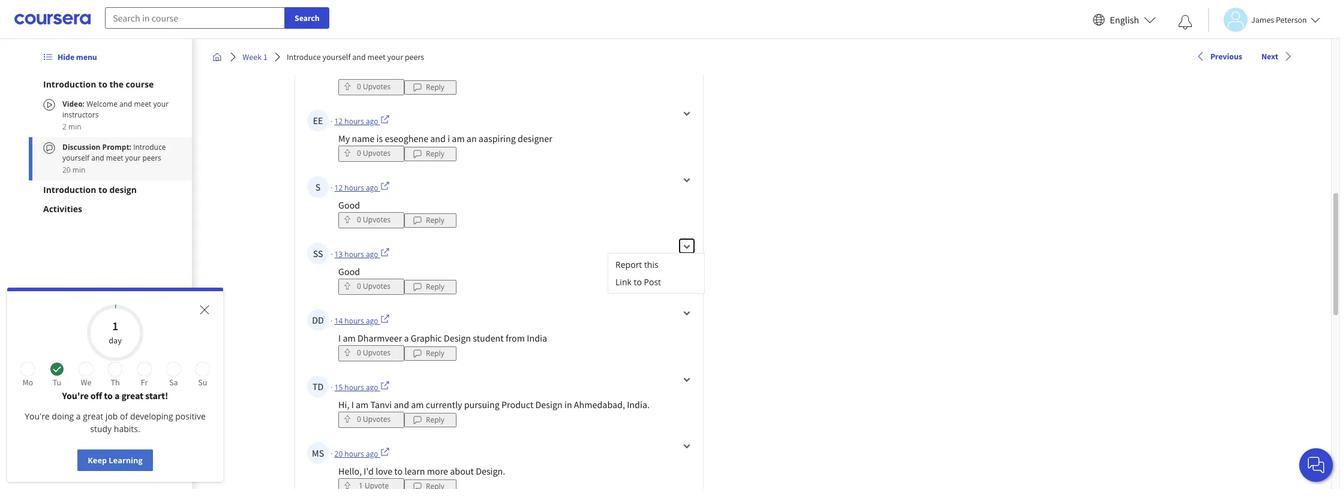 Task type: describe. For each thing, give the bounding box(es) containing it.
start!
[[145, 390, 168, 402]]

introduction to the course
[[43, 79, 154, 90]]

my
[[338, 133, 350, 145]]

settings menu for sojo karishma selvia 's post image
[[683, 243, 690, 250]]

learning
[[109, 455, 143, 466]]

ago for s
[[366, 183, 378, 193]]

more
[[427, 465, 448, 477]]

ee
[[313, 115, 323, 127]]

eseoghene
[[385, 133, 428, 145]]

· right s
[[329, 183, 334, 193]]

link to post button
[[608, 274, 704, 291]]

next
[[1261, 51, 1278, 62]]

link
[[615, 277, 632, 288]]

su
[[198, 377, 207, 388]]

to right love at the left bottom of the page
[[394, 465, 403, 477]]

menu containing report this
[[608, 253, 705, 294]]

report
[[615, 259, 642, 271]]

svgupvote image for i am dharmveer a graphic design student from india
[[343, 349, 352, 357]]

· for ms
[[331, 449, 333, 459]]

0 vertical spatial meet
[[367, 52, 385, 62]]

1 horizontal spatial great
[[121, 390, 143, 402]]

hello,
[[338, 465, 362, 477]]

reply button for dd
[[404, 346, 456, 361]]

job
[[105, 411, 118, 422]]

settings menu for swethasri's post image
[[683, 176, 690, 184]]

in
[[564, 399, 572, 411]]

you're for you're doing a great job of developing positive study habits.
[[25, 411, 50, 422]]

hours for td
[[345, 383, 364, 393]]

james peterson
[[1251, 14, 1307, 25]]

ee link
[[307, 110, 329, 131]]

svgupvote image for good
[[343, 282, 352, 290]]

settings menu for martina salerno's post image
[[683, 443, 690, 450]]

15 hours ago
[[334, 383, 378, 393]]

14
[[334, 316, 343, 326]]

discussion
[[62, 142, 100, 152]]

a for to
[[115, 390, 120, 402]]

ss link
[[307, 243, 329, 265]]

dd link
[[307, 310, 329, 331]]

great inside you're doing a great job of developing positive study habits.
[[83, 411, 103, 422]]

hours for ss
[[345, 250, 364, 260]]

2 min
[[62, 122, 81, 132]]

20 hours ago
[[334, 449, 378, 459]]

student
[[473, 332, 504, 344]]

introduction to the course button
[[43, 79, 178, 91]]

svgupvote image for s
[[343, 215, 352, 224]]

ss
[[313, 248, 323, 260]]

td link
[[307, 376, 329, 398]]

the
[[109, 79, 124, 90]]

svgupvote image for ms
[[343, 482, 352, 489]]

introduction for introduction to design
[[43, 184, 96, 196]]

20 hours ago link
[[334, 447, 390, 459]]

ago for ss
[[366, 250, 378, 260]]

0 horizontal spatial i
[[338, 332, 341, 344]]

0 for ee
[[357, 148, 361, 158]]

james peterson button
[[1208, 7, 1320, 31]]

keep learning button
[[78, 450, 153, 471]]

am left currently
[[411, 399, 424, 411]]

of
[[120, 411, 128, 422]]

20 for 20 min
[[62, 165, 71, 175]]

good for ss
[[338, 266, 362, 278]]

1 inside 1 day
[[112, 319, 118, 334]]

aaspiring
[[479, 133, 516, 145]]

introduction for introduction to the course
[[43, 79, 96, 90]]

settings menu for eyube ese's post image
[[683, 110, 690, 117]]

to inside 'report this link to post'
[[634, 277, 642, 288]]

dharmveer
[[358, 332, 402, 344]]

12 hours ago link for good
[[334, 181, 390, 193]]

introduction to design
[[43, 184, 137, 196]]

previous button
[[1191, 46, 1247, 67]]

an
[[467, 133, 477, 145]]

0 vertical spatial design
[[444, 332, 471, 344]]

am right i
[[452, 133, 465, 145]]

· for ee
[[331, 116, 333, 127]]

td
[[312, 381, 323, 393]]

doing
[[52, 411, 74, 422]]

next button
[[1257, 46, 1297, 67]]

dd ·
[[312, 314, 334, 326]]

keep learning
[[88, 455, 143, 466]]

· for td
[[331, 383, 333, 393]]

tanvi
[[370, 399, 392, 411]]

introduce yourself and meet your peers link
[[282, 46, 429, 68]]

svgupvote button
[[338, 479, 404, 489]]

instructors
[[62, 110, 99, 120]]

ms ·
[[312, 447, 334, 459]]

th
[[111, 377, 120, 388]]

peterson
[[1276, 14, 1307, 25]]

0 upvotes for s
[[357, 215, 391, 225]]

keep
[[88, 455, 107, 466]]

a inside you're doing a great job of developing positive study habits.
[[76, 411, 81, 422]]

reply for dd
[[426, 348, 444, 358]]

20 for 20 hours ago
[[334, 449, 343, 459]]

hi, i am tanvi and am currently pursuing product design in ahmedabad, india.
[[338, 399, 652, 411]]

study
[[90, 423, 112, 435]]

1 dialog
[[7, 288, 223, 482]]

you're for you're off to a great start!
[[62, 390, 89, 402]]

show notifications image
[[1178, 15, 1192, 29]]

reply for s
[[426, 215, 444, 225]]

week
[[242, 52, 261, 62]]

learn
[[405, 465, 425, 477]]

to inside introduction to the course dropdown button
[[98, 79, 107, 90]]

13 hours ago
[[334, 250, 378, 260]]

hours for s
[[345, 183, 364, 193]]

0 for ss
[[357, 281, 361, 292]]

0 upvotes for ee
[[357, 148, 391, 158]]

my name is eseoghene and i am an aaspiring designer
[[338, 133, 552, 145]]

this
[[644, 259, 658, 271]]

upvotes for s
[[363, 215, 391, 225]]

ms
[[312, 447, 324, 459]]

0 vertical spatial introduce yourself and meet your peers
[[287, 52, 424, 62]]

Search in course text field
[[105, 7, 285, 29]]

hours for ee
[[345, 116, 364, 127]]

is
[[376, 133, 383, 145]]

post
[[644, 277, 661, 288]]

name
[[352, 133, 375, 145]]

min for 2 min
[[68, 122, 81, 132]]

upvotes for td
[[363, 414, 391, 425]]

coursera image
[[14, 10, 91, 29]]

svgupvote image for hi, i am tanvi and am currently pursuing product design in ahmedabad, india.
[[343, 415, 352, 423]]

ago for td
[[366, 383, 378, 393]]

introduce inside introduce yourself and meet your peers
[[133, 142, 166, 152]]

report this link to post
[[615, 259, 661, 288]]

tu
[[53, 377, 61, 388]]

12 hours ago link for my name is eseoghene and i am an aaspiring designer
[[334, 115, 390, 127]]



Task type: locate. For each thing, give the bounding box(es) containing it.
12 hours ago link up name
[[334, 115, 390, 127]]

1 horizontal spatial i
[[351, 399, 354, 411]]

2
[[62, 122, 67, 132]]

1 horizontal spatial your
[[153, 99, 169, 109]]

2 0 from the top
[[357, 148, 361, 158]]

hours right s link
[[345, 183, 364, 193]]

introduce down search button on the left top of the page
[[287, 52, 321, 62]]

0 vertical spatial introduction
[[43, 79, 96, 90]]

2 vertical spatial svgupvote image
[[343, 415, 352, 423]]

your inside introduce yourself and meet your peers
[[125, 153, 141, 163]]

developing
[[130, 411, 173, 422]]

0 vertical spatial good
[[338, 199, 360, 211]]

2 12 from the top
[[334, 183, 343, 193]]

welcome and meet your instructors
[[62, 99, 169, 120]]

reply for td
[[426, 415, 444, 425]]

12
[[334, 116, 343, 127], [334, 183, 343, 193]]

5 reply from the top
[[426, 348, 444, 358]]

meet inside introduce yourself and meet your peers
[[106, 153, 123, 163]]

1 vertical spatial peers
[[142, 153, 161, 163]]

video:
[[62, 99, 86, 109]]

2 horizontal spatial meet
[[367, 52, 385, 62]]

0 up 13 hours ago link
[[357, 215, 361, 225]]

you're inside you're doing a great job of developing positive study habits.
[[25, 411, 50, 422]]

1 vertical spatial introduce yourself and meet your peers
[[62, 142, 166, 163]]

english button
[[1088, 0, 1161, 39]]

1
[[263, 52, 267, 62], [112, 319, 118, 334]]

0 vertical spatial svgupvote image
[[343, 282, 352, 290]]

1 introduction from the top
[[43, 79, 96, 90]]

upvotes for ss
[[363, 281, 391, 292]]

to inside 1 dialog
[[104, 390, 113, 402]]

james
[[1251, 14, 1274, 25]]

3 0 upvotes from the top
[[357, 215, 391, 225]]

design left in
[[535, 399, 562, 411]]

svgupvote image down 13 hours ago
[[343, 282, 352, 290]]

· left 14
[[331, 316, 333, 326]]

1 horizontal spatial peers
[[405, 52, 424, 62]]

0 horizontal spatial peers
[[142, 153, 161, 163]]

s
[[315, 181, 321, 193]]

0 horizontal spatial introduce yourself and meet your peers
[[62, 142, 166, 163]]

reply for ee
[[426, 148, 444, 159]]

2 vertical spatial your
[[125, 153, 141, 163]]

reply for ss
[[426, 282, 444, 292]]

yourself down search button on the left top of the page
[[322, 52, 350, 62]]

0 for s
[[357, 215, 361, 225]]

1 horizontal spatial design
[[535, 399, 562, 411]]

· inside ms ·
[[331, 449, 333, 459]]

a left graphic
[[404, 332, 409, 344]]

search
[[295, 13, 319, 23]]

ago
[[366, 116, 378, 127], [366, 183, 378, 193], [366, 250, 378, 260], [366, 316, 378, 326], [366, 383, 378, 393], [366, 449, 378, 459]]

mo
[[22, 377, 33, 388]]

1 vertical spatial i
[[351, 399, 354, 411]]

1 up day
[[112, 319, 118, 334]]

0 horizontal spatial design
[[444, 332, 471, 344]]

1 svgupvote image from the top
[[343, 282, 352, 290]]

12 hours ago right s link
[[334, 183, 378, 193]]

0 vertical spatial you're
[[62, 390, 89, 402]]

· left 13
[[331, 250, 333, 260]]

design
[[109, 184, 137, 196]]

hours up hello,
[[345, 449, 364, 459]]

love
[[376, 465, 392, 477]]

0 down 13 hours ago
[[357, 281, 361, 292]]

svgupvote image down 14 hours ago on the bottom
[[343, 349, 352, 357]]

1 ago from the top
[[366, 116, 378, 127]]

svgupvote image inside button
[[343, 482, 352, 489]]

0 vertical spatial 1
[[263, 52, 267, 62]]

introduction
[[43, 79, 96, 90], [43, 184, 96, 196]]

min right 2
[[68, 122, 81, 132]]

1 vertical spatial 12 hours ago link
[[334, 181, 390, 193]]

ago up is
[[366, 116, 378, 127]]

0 for td
[[357, 414, 361, 425]]

2 vertical spatial meet
[[106, 153, 123, 163]]

0 down dharmveer
[[357, 348, 361, 358]]

0 upvotes down is
[[357, 148, 391, 158]]

3 reply from the top
[[426, 215, 444, 225]]

5 0 from the top
[[357, 348, 361, 358]]

· inside 'td ·'
[[331, 383, 333, 393]]

6 0 from the top
[[357, 414, 361, 425]]

upvotes down introduce yourself and meet your peers link
[[363, 82, 391, 92]]

0 upvotes for td
[[357, 414, 391, 425]]

great down fr
[[121, 390, 143, 402]]

upvotes down tanvi
[[363, 414, 391, 425]]

introduction to design button
[[43, 184, 178, 196]]

· inside ss ·
[[331, 250, 333, 260]]

introduction up video:
[[43, 79, 96, 90]]

6 ago from the top
[[366, 449, 378, 459]]

1 vertical spatial 1
[[112, 319, 118, 334]]

reply button
[[404, 80, 456, 94], [404, 147, 456, 161], [404, 213, 456, 228], [404, 280, 456, 294], [404, 346, 456, 361], [404, 413, 456, 427]]

hours right 13
[[345, 250, 364, 260]]

1 vertical spatial great
[[83, 411, 103, 422]]

2 reply from the top
[[426, 148, 444, 159]]

2 svgupvote image from the top
[[343, 149, 352, 157]]

· for ss
[[331, 250, 333, 260]]

15 hours ago link
[[334, 381, 390, 393]]

1 vertical spatial introduction
[[43, 184, 96, 196]]

menu
[[608, 253, 705, 294]]

0 upvotes for ss
[[357, 281, 391, 292]]

2 hours from the top
[[345, 183, 364, 193]]

good for s
[[338, 199, 360, 211]]

hours right 14
[[345, 316, 364, 326]]

am down 14 hours ago on the bottom
[[343, 332, 356, 344]]

5 hours from the top
[[345, 383, 364, 393]]

6 upvotes from the top
[[363, 414, 391, 425]]

3 0 from the top
[[357, 215, 361, 225]]

svgupvote image up 13 hours ago
[[343, 215, 352, 224]]

2 0 upvotes from the top
[[357, 148, 391, 158]]

3 upvotes from the top
[[363, 215, 391, 225]]

settings menu for tanvi dua's post image
[[683, 376, 690, 383]]

design left student
[[444, 332, 471, 344]]

14 hours ago
[[334, 316, 378, 326]]

your inside welcome and meet your instructors
[[153, 99, 169, 109]]

report this button
[[608, 256, 704, 274]]

0 vertical spatial min
[[68, 122, 81, 132]]

prompt:
[[102, 142, 131, 152]]

3 svgupvote image from the top
[[343, 215, 352, 224]]

hours up name
[[345, 116, 364, 127]]

1 horizontal spatial introduce
[[287, 52, 321, 62]]

5 0 upvotes from the top
[[357, 348, 391, 358]]

svgupvote image
[[343, 282, 352, 290], [343, 349, 352, 357], [343, 415, 352, 423]]

reply button for td
[[404, 413, 456, 427]]

0 vertical spatial your
[[387, 52, 403, 62]]

you're
[[62, 390, 89, 402], [25, 411, 50, 422]]

ago for ee
[[366, 116, 378, 127]]

1 12 hours ago from the top
[[334, 116, 378, 127]]

6 reply button from the top
[[404, 413, 456, 427]]

to right link
[[634, 277, 642, 288]]

ago up dharmveer
[[366, 316, 378, 326]]

designer
[[518, 133, 552, 145]]

design.
[[476, 465, 505, 477]]

· right ms link
[[331, 449, 333, 459]]

design
[[444, 332, 471, 344], [535, 399, 562, 411]]

1 reply button from the top
[[404, 80, 456, 94]]

1 vertical spatial a
[[115, 390, 120, 402]]

0 vertical spatial 12 hours ago
[[334, 116, 378, 127]]

good up 13 hours ago
[[338, 199, 360, 211]]

20 down 'discussion'
[[62, 165, 71, 175]]

2 horizontal spatial your
[[387, 52, 403, 62]]

ago up i'd on the left bottom of the page
[[366, 449, 378, 459]]

6 0 upvotes from the top
[[357, 414, 391, 425]]

upvotes down dharmveer
[[363, 348, 391, 358]]

graphic
[[411, 332, 442, 344]]

1 horizontal spatial 1
[[263, 52, 267, 62]]

0 horizontal spatial 1
[[112, 319, 118, 334]]

i
[[338, 332, 341, 344], [351, 399, 354, 411]]

discussion prompt:
[[62, 142, 133, 152]]

1 vertical spatial 20
[[334, 449, 343, 459]]

and inside introduce yourself and meet your peers
[[91, 153, 104, 163]]

good down 13 hours ago
[[338, 266, 362, 278]]

hours inside 13 hours ago link
[[345, 250, 364, 260]]

hours inside the 20 hours ago link
[[345, 449, 364, 459]]

ago down is
[[366, 183, 378, 193]]

to left the
[[98, 79, 107, 90]]

and inside welcome and meet your instructors
[[119, 99, 132, 109]]

0 horizontal spatial introduce
[[133, 142, 166, 152]]

to
[[98, 79, 107, 90], [98, 184, 107, 196], [634, 277, 642, 288], [104, 390, 113, 402], [394, 465, 403, 477]]

0 vertical spatial 12
[[334, 116, 343, 127]]

1 vertical spatial you're
[[25, 411, 50, 422]]

1 vertical spatial 12
[[334, 183, 343, 193]]

2 reply button from the top
[[404, 147, 456, 161]]

reply button for ss
[[404, 280, 456, 294]]

svgupvote image for ee
[[343, 149, 352, 157]]

you're doing a great job of developing positive study habits.
[[25, 411, 206, 435]]

fr
[[141, 377, 148, 388]]

4 reply from the top
[[426, 282, 444, 292]]

1 hours from the top
[[345, 116, 364, 127]]

0 vertical spatial peers
[[405, 52, 424, 62]]

yourself down 'discussion'
[[62, 153, 89, 163]]

12 right s link
[[334, 183, 343, 193]]

great
[[121, 390, 143, 402], [83, 411, 103, 422]]

svgupvote image
[[343, 82, 352, 91], [343, 149, 352, 157], [343, 215, 352, 224], [343, 482, 352, 489]]

2 upvotes from the top
[[363, 148, 391, 158]]

ago up tanvi
[[366, 383, 378, 393]]

td ·
[[312, 381, 334, 393]]

12 hours ago up name
[[334, 116, 378, 127]]

0 upvotes down introduce yourself and meet your peers link
[[357, 82, 391, 92]]

4 ago from the top
[[366, 316, 378, 326]]

reply button for s
[[404, 213, 456, 228]]

activities button
[[43, 203, 178, 215]]

i right hi,
[[351, 399, 354, 411]]

· left 15
[[331, 383, 333, 393]]

1 vertical spatial 12 hours ago
[[334, 183, 378, 193]]

peers
[[405, 52, 424, 62], [142, 153, 161, 163]]

0 horizontal spatial your
[[125, 153, 141, 163]]

svgupvote image down 'my' at the left
[[343, 149, 352, 157]]

a for dharmveer
[[404, 332, 409, 344]]

hours for ms
[[345, 449, 364, 459]]

upvotes for dd
[[363, 348, 391, 358]]

6 reply from the top
[[426, 415, 444, 425]]

1 0 upvotes from the top
[[357, 82, 391, 92]]

min up introduction to design
[[72, 165, 85, 175]]

1 12 hours ago link from the top
[[334, 115, 390, 127]]

english
[[1110, 13, 1139, 25]]

from
[[506, 332, 525, 344]]

and
[[352, 52, 366, 62], [119, 99, 132, 109], [430, 133, 446, 145], [91, 153, 104, 163], [394, 399, 409, 411]]

0 upvotes down dharmveer
[[357, 348, 391, 358]]

20 right ms link
[[334, 449, 343, 459]]

1 horizontal spatial introduce yourself and meet your peers
[[287, 52, 424, 62]]

0 horizontal spatial great
[[83, 411, 103, 422]]

reply
[[426, 82, 444, 92], [426, 148, 444, 159], [426, 215, 444, 225], [426, 282, 444, 292], [426, 348, 444, 358], [426, 415, 444, 425]]

home image
[[212, 52, 222, 62]]

introduction inside dropdown button
[[43, 184, 96, 196]]

0 horizontal spatial meet
[[106, 153, 123, 163]]

2 introduction from the top
[[43, 184, 96, 196]]

pursuing
[[464, 399, 500, 411]]

3 hours from the top
[[345, 250, 364, 260]]

4 upvotes from the top
[[363, 281, 391, 292]]

0 upvotes for dd
[[357, 348, 391, 358]]

4 reply button from the top
[[404, 280, 456, 294]]

2 vertical spatial a
[[76, 411, 81, 422]]

1 horizontal spatial a
[[115, 390, 120, 402]]

i
[[448, 133, 450, 145]]

· inside ee ·
[[331, 116, 333, 127]]

good
[[338, 199, 360, 211], [338, 266, 362, 278]]

2 horizontal spatial a
[[404, 332, 409, 344]]

1 vertical spatial yourself
[[62, 153, 89, 163]]

ago right 13
[[366, 250, 378, 260]]

2 12 hours ago link from the top
[[334, 181, 390, 193]]

ago for ms
[[366, 449, 378, 459]]

a right doing
[[76, 411, 81, 422]]

sa
[[169, 377, 178, 388]]

hours for dd
[[345, 316, 364, 326]]

1 day
[[109, 319, 122, 346]]

to right off
[[104, 390, 113, 402]]

0 down 15 hours ago
[[357, 414, 361, 425]]

dd
[[312, 314, 324, 326]]

ago for dd
[[366, 316, 378, 326]]

0 down introduce yourself and meet your peers link
[[357, 82, 361, 92]]

5 reply button from the top
[[404, 346, 456, 361]]

6 hours from the top
[[345, 449, 364, 459]]

hide
[[58, 52, 74, 62]]

upvotes down 13 hours ago link
[[363, 281, 391, 292]]

13
[[334, 250, 343, 260]]

india
[[527, 332, 547, 344]]

off
[[90, 390, 102, 402]]

2 svgupvote image from the top
[[343, 349, 352, 357]]

0 upvotes up 13 hours ago link
[[357, 215, 391, 225]]

reply button for ee
[[404, 147, 456, 161]]

we
[[81, 377, 91, 388]]

i am dharmveer a graphic design student from india
[[338, 332, 547, 344]]

hide menu
[[58, 52, 97, 62]]

week 1
[[242, 52, 267, 62]]

0 horizontal spatial 20
[[62, 165, 71, 175]]

5 ago from the top
[[366, 383, 378, 393]]

3 ago from the top
[[366, 250, 378, 260]]

4 0 from the top
[[357, 281, 361, 292]]

habits.
[[114, 423, 140, 435]]

0 horizontal spatial you're
[[25, 411, 50, 422]]

hours inside 15 hours ago link
[[345, 383, 364, 393]]

great up study
[[83, 411, 103, 422]]

20 min
[[62, 165, 85, 175]]

1 horizontal spatial meet
[[134, 99, 151, 109]]

i down 14
[[338, 332, 341, 344]]

12 for my name is eseoghene and i am an aaspiring designer
[[334, 116, 343, 127]]

close image
[[197, 303, 212, 317]]

2 12 hours ago from the top
[[334, 183, 378, 193]]

you're left doing
[[25, 411, 50, 422]]

14 hours ago link
[[334, 314, 390, 326]]

upvotes up 13 hours ago link
[[363, 215, 391, 225]]

upvotes down is
[[363, 148, 391, 158]]

1 reply from the top
[[426, 82, 444, 92]]

hello, i'd love to learn more about design.
[[338, 465, 505, 477]]

1 horizontal spatial 20
[[334, 449, 343, 459]]

ee ·
[[313, 115, 334, 127]]

1 good from the top
[[338, 199, 360, 211]]

12 hours ago for my name is eseoghene and i am an aaspiring designer
[[334, 116, 378, 127]]

to inside the introduction to design dropdown button
[[98, 184, 107, 196]]

· inside "dd ·"
[[331, 316, 333, 326]]

0 upvotes down tanvi
[[357, 414, 391, 425]]

previous
[[1210, 51, 1242, 62]]

upvotes for ee
[[363, 148, 391, 158]]

india.
[[627, 399, 650, 411]]

hours
[[345, 116, 364, 127], [345, 183, 364, 193], [345, 250, 364, 260], [345, 316, 364, 326], [345, 383, 364, 393], [345, 449, 364, 459]]

4 hours from the top
[[345, 316, 364, 326]]

introduce right prompt:
[[133, 142, 166, 152]]

to left design
[[98, 184, 107, 196]]

3 reply button from the top
[[404, 213, 456, 228]]

introduction inside introduction to the course dropdown button
[[43, 79, 96, 90]]

a
[[404, 332, 409, 344], [115, 390, 120, 402], [76, 411, 81, 422]]

1 horizontal spatial yourself
[[322, 52, 350, 62]]

1 vertical spatial good
[[338, 266, 362, 278]]

1 0 from the top
[[357, 82, 361, 92]]

0 vertical spatial a
[[404, 332, 409, 344]]

svgupvote image down hi,
[[343, 415, 352, 423]]

am down 15 hours ago link on the left bottom
[[356, 399, 369, 411]]

13 hours ago link
[[334, 248, 390, 260]]

hours inside 14 hours ago link
[[345, 316, 364, 326]]

min
[[68, 122, 81, 132], [72, 165, 85, 175]]

1 vertical spatial introduce
[[133, 142, 166, 152]]

0 horizontal spatial yourself
[[62, 153, 89, 163]]

5 upvotes from the top
[[363, 348, 391, 358]]

1 vertical spatial min
[[72, 165, 85, 175]]

0 upvotes down 13 hours ago link
[[357, 281, 391, 292]]

1 12 from the top
[[334, 116, 343, 127]]

0 vertical spatial i
[[338, 332, 341, 344]]

12 for good
[[334, 183, 343, 193]]

0 vertical spatial great
[[121, 390, 143, 402]]

introduction down 20 min
[[43, 184, 96, 196]]

settings menu for dharm dinodiya's post image
[[683, 310, 690, 317]]

meet inside welcome and meet your instructors
[[134, 99, 151, 109]]

4 svgupvote image from the top
[[343, 482, 352, 489]]

12 hours ago
[[334, 116, 378, 127], [334, 183, 378, 193]]

1 vertical spatial svgupvote image
[[343, 349, 352, 357]]

0 horizontal spatial a
[[76, 411, 81, 422]]

1 right week
[[263, 52, 267, 62]]

min for 20 min
[[72, 165, 85, 175]]

0 down name
[[357, 148, 361, 158]]

· right 'ee'
[[331, 116, 333, 127]]

0 vertical spatial 12 hours ago link
[[334, 115, 390, 127]]

12 up 'my' at the left
[[334, 116, 343, 127]]

0 for dd
[[357, 348, 361, 358]]

12 hours ago for good
[[334, 183, 378, 193]]

1 horizontal spatial you're
[[62, 390, 89, 402]]

hi,
[[338, 399, 349, 411]]

your
[[387, 52, 403, 62], [153, 99, 169, 109], [125, 153, 141, 163]]

chat with us image
[[1306, 456, 1326, 475]]

12 hours ago link right s link
[[334, 181, 390, 193]]

2 good from the top
[[338, 266, 362, 278]]

search button
[[285, 7, 329, 29]]

1 vertical spatial your
[[153, 99, 169, 109]]

· for dd
[[331, 316, 333, 326]]

3 svgupvote image from the top
[[343, 415, 352, 423]]

2 ago from the top
[[366, 183, 378, 193]]

1 svgupvote image from the top
[[343, 82, 352, 91]]

svgupvote image down hello,
[[343, 482, 352, 489]]

4 0 upvotes from the top
[[357, 281, 391, 292]]

svgupvote image down introduce yourself and meet your peers link
[[343, 82, 352, 91]]

0 vertical spatial 20
[[62, 165, 71, 175]]

hours right 15
[[345, 383, 364, 393]]

yourself inside introduce yourself and meet your peers
[[62, 153, 89, 163]]

0 vertical spatial introduce
[[287, 52, 321, 62]]

0 vertical spatial yourself
[[322, 52, 350, 62]]

1 vertical spatial meet
[[134, 99, 151, 109]]

a down th in the left bottom of the page
[[115, 390, 120, 402]]

1 upvotes from the top
[[363, 82, 391, 92]]

1 vertical spatial design
[[535, 399, 562, 411]]

week 1 link
[[238, 46, 272, 68]]

hide menu button
[[38, 46, 102, 68]]

you're down we
[[62, 390, 89, 402]]



Task type: vqa. For each thing, say whether or not it's contained in the screenshot.
26
no



